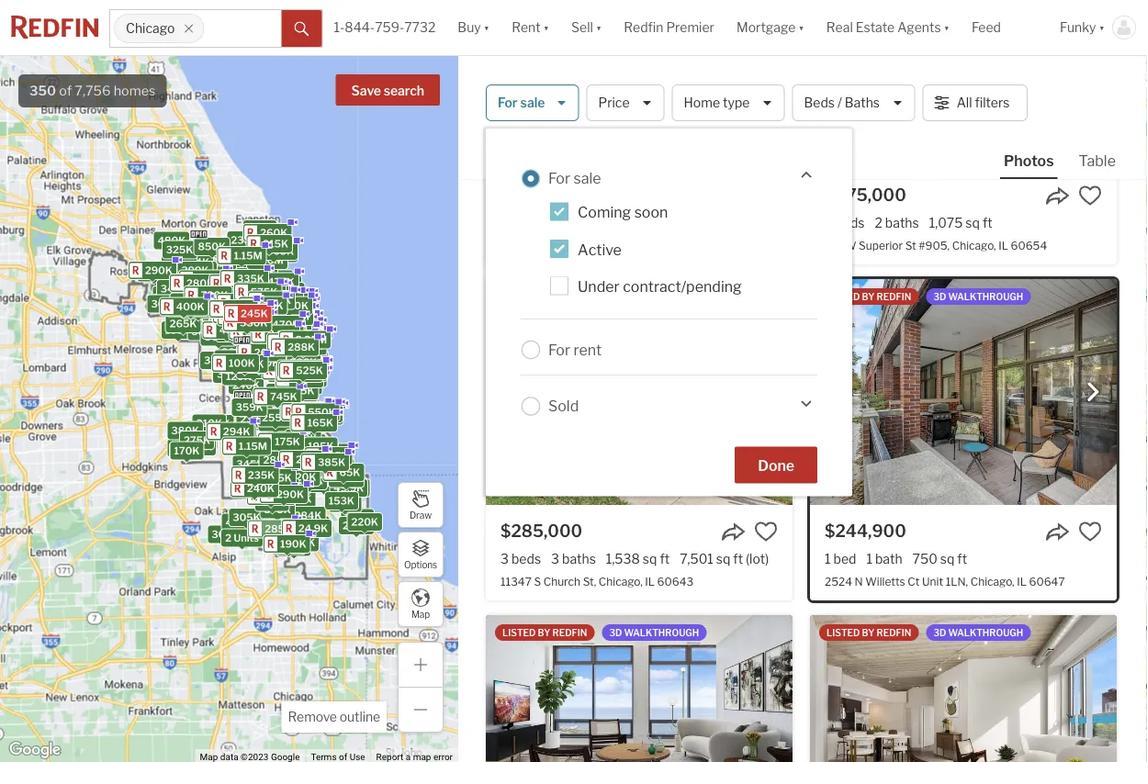Task type: describe. For each thing, give the bounding box(es) containing it.
1 vertical spatial 195k
[[308, 440, 334, 452]]

294k
[[223, 426, 250, 438]]

49.9k
[[334, 482, 364, 494]]

240k down 74.9k
[[256, 473, 284, 485]]

sq for $475,000
[[966, 215, 980, 231]]

dialog containing for sale
[[486, 129, 853, 496]]

favorite button checkbox for $285,000
[[754, 520, 778, 544]]

1 vertical spatial 129k
[[226, 371, 251, 383]]

buy ▾ button
[[458, 0, 490, 55]]

real
[[827, 20, 853, 35]]

116k
[[291, 537, 315, 549]]

1 vertical spatial 375k
[[264, 504, 291, 516]]

365k up —
[[267, 245, 294, 257]]

3.20m
[[265, 299, 297, 311]]

835k
[[294, 437, 322, 449]]

425k
[[284, 367, 312, 379]]

listed by redfin for 'photo of 3201 w leland ave #212, chicago, il 60625'
[[827, 627, 912, 638]]

285k up 77.7k
[[241, 402, 269, 414]]

done
[[758, 457, 795, 475]]

60654
[[1011, 239, 1048, 252]]

redfin for photo of 11347 s church st, chicago, il 60643
[[553, 291, 587, 302]]

0 vertical spatial 139k
[[262, 227, 288, 239]]

1.60m
[[262, 300, 293, 312]]

435k
[[262, 273, 290, 285]]

0 vertical spatial 549k
[[219, 276, 247, 288]]

1 vertical spatial 600k
[[284, 336, 312, 348]]

redfin for 'photo of 3201 w leland ave #212, chicago, il 60625'
[[877, 627, 912, 638]]

2 295k from the top
[[287, 353, 314, 365]]

#905,
[[919, 239, 950, 252]]

156k
[[187, 264, 213, 276]]

▾ for buy ▾
[[484, 20, 490, 35]]

570k
[[238, 243, 265, 255]]

2,000 sq ft
[[606, 215, 673, 231]]

0 vertical spatial 339k
[[262, 294, 290, 306]]

1 vertical spatial 630k
[[264, 491, 292, 503]]

202k
[[290, 356, 317, 368]]

0 vertical spatial 475k
[[268, 276, 295, 288]]

il left price
[[573, 74, 592, 99]]

337k
[[226, 428, 252, 440]]

listed down the 101
[[827, 291, 860, 302]]

ft for $244,900
[[958, 551, 967, 567]]

60643
[[657, 575, 694, 588]]

1,075 sq ft
[[929, 215, 993, 231]]

redfin premier
[[624, 20, 715, 35]]

569k
[[291, 360, 319, 372]]

0 horizontal spatial 580k
[[191, 326, 220, 338]]

montrose
[[546, 239, 596, 252]]

1 vertical spatial 140k
[[269, 482, 296, 494]]

0 horizontal spatial 170k
[[174, 445, 200, 457]]

330k
[[189, 424, 217, 436]]

beds / baths button
[[792, 85, 916, 121]]

2 vertical spatial 380k
[[171, 425, 199, 437]]

4 baths
[[551, 215, 596, 231]]

625k
[[297, 405, 325, 417]]

il left 60643
[[645, 575, 655, 588]]

church
[[544, 575, 581, 588]]

0 vertical spatial 120k
[[241, 351, 267, 363]]

675k
[[208, 311, 235, 323]]

60647
[[1029, 575, 1065, 588]]

0 horizontal spatial 239k
[[231, 234, 258, 246]]

baths
[[845, 95, 880, 111]]

1 vertical spatial 750k
[[247, 315, 274, 326]]

365k down 975k
[[221, 347, 249, 358]]

240k up 69.2k
[[247, 483, 275, 495]]

homes
[[114, 83, 156, 99]]

walkthrough for 'photo of 3201 w leland ave #212, chicago, il 60625'
[[949, 627, 1024, 638]]

1 vertical spatial 185k
[[281, 542, 307, 554]]

0 vertical spatial 380k
[[227, 332, 255, 344]]

770k
[[240, 364, 267, 376]]

coming
[[578, 203, 631, 221]]

3d for 'photo of 3201 w leland ave #212, chicago, il 60625'
[[934, 627, 947, 638]]

1.00m
[[293, 413, 324, 425]]

by down superior
[[862, 291, 875, 302]]

4
[[551, 215, 560, 231]]

all filters
[[957, 95, 1010, 111]]

chicago, down 1,538
[[599, 575, 643, 588]]

1.84m
[[253, 338, 284, 350]]

2 vertical spatial 110k
[[273, 500, 298, 512]]

1 horizontal spatial 345k
[[236, 458, 264, 470]]

listed for photo of 11347 s church st, chicago, il 60643
[[503, 291, 536, 302]]

1 vertical spatial 575k
[[267, 357, 295, 369]]

chicago, down '1,075 sq ft'
[[952, 239, 996, 252]]

rent ▾
[[512, 20, 549, 35]]

190k up 305k
[[259, 497, 285, 509]]

180k
[[311, 478, 338, 490]]

2 vertical spatial 220k
[[351, 517, 378, 528]]

options button
[[398, 532, 444, 578]]

3.95m
[[284, 333, 316, 345]]

redfin
[[624, 20, 664, 35]]

287k
[[297, 367, 323, 379]]

chicago, down 2,000 sq ft in the right top of the page
[[623, 239, 667, 252]]

walkthrough for photo of 65 e monroe st #4206, chicago, il 60603
[[624, 627, 699, 638]]

baths for $475,000
[[886, 215, 919, 231]]

redfin down superior
[[877, 291, 912, 302]]

1 horizontal spatial 120k
[[286, 493, 312, 505]]

11347
[[501, 575, 532, 588]]

0 vertical spatial 600k
[[215, 277, 243, 289]]

1 vertical spatial 339k
[[290, 339, 318, 351]]

1 vertical spatial 110k
[[290, 387, 314, 399]]

1 vertical spatial for
[[548, 170, 571, 187]]

3900 w montrose ave, chicago, il 60618
[[501, 239, 716, 252]]

▾ for mortgage ▾
[[799, 20, 805, 35]]

0 vertical spatial 575k
[[251, 286, 278, 298]]

3d walkthrough down '101 w superior st #905, chicago, il 60654'
[[934, 291, 1024, 302]]

▾ for sell ▾
[[596, 20, 602, 35]]

1 horizontal spatial 750k
[[281, 300, 309, 312]]

1 vertical spatial 380k
[[204, 355, 232, 367]]

285k down 199k
[[263, 442, 290, 454]]

chicago, down rent ▾ button
[[486, 74, 569, 99]]

0 vertical spatial 375k
[[281, 352, 308, 364]]

0 vertical spatial 1.15m
[[234, 250, 263, 262]]

175k down '49.9k'
[[332, 497, 358, 509]]

1 horizontal spatial 280k
[[267, 247, 294, 259]]

1 vertical spatial 700k
[[295, 407, 323, 418]]

289k
[[237, 259, 264, 271]]

1 vertical spatial 1.50m
[[282, 337, 313, 349]]

5 ▾ from the left
[[944, 20, 950, 35]]

1 vertical spatial 525k
[[272, 295, 300, 307]]

sq right 7,501
[[716, 551, 731, 567]]

749k
[[254, 299, 281, 311]]

listed by redfin for photo of 11347 s church st, chicago, il 60643
[[503, 291, 587, 302]]

190k down 24.9k
[[280, 538, 307, 550]]

▾ for funky ▾
[[1099, 20, 1105, 35]]

listed by redfin down superior
[[827, 291, 912, 302]]

1 horizontal spatial 340k
[[268, 328, 296, 340]]

0 vertical spatial 359k
[[286, 318, 314, 330]]

1 vertical spatial 230k
[[240, 414, 268, 425]]

listed by redfin for photo of 65 e monroe st #4206, chicago, il 60603
[[503, 627, 587, 638]]

585k
[[226, 297, 253, 308]]

photo of 101 w superior st #905, chicago, il 60654 image
[[810, 0, 1117, 169]]

309k
[[286, 342, 314, 354]]

photo of 11347 s church st, chicago, il 60643 image
[[486, 279, 793, 505]]

468k
[[186, 435, 214, 447]]

st
[[906, 239, 917, 252]]

469k
[[165, 288, 193, 300]]

coming soon
[[578, 203, 668, 221]]

470k
[[272, 319, 300, 331]]

0 vertical spatial 1.50m
[[262, 297, 293, 309]]

279k
[[313, 410, 340, 422]]

379k
[[193, 290, 220, 302]]

350 of 7,756 homes
[[29, 83, 156, 99]]

2524 n willetts ct unit 1ln, chicago, il 60647
[[825, 575, 1065, 588]]

listed for photo of 65 e monroe st #4206, chicago, il 60603
[[503, 627, 536, 638]]

2 vertical spatial 525k
[[296, 365, 323, 377]]

il left the 60647
[[1017, 575, 1027, 588]]

redfin for photo of 65 e monroe st #4206, chicago, il 60603
[[553, 627, 587, 638]]

285k down 699k
[[307, 446, 334, 458]]

submit search image
[[294, 22, 309, 37]]

photos button
[[1000, 151, 1075, 179]]

215k
[[263, 238, 288, 250]]

real estate agents ▾ link
[[827, 0, 950, 55]]

1 horizontal spatial 480k
[[255, 300, 283, 312]]

0 vertical spatial 310k
[[190, 306, 216, 318]]

ave,
[[599, 239, 621, 252]]

0 vertical spatial 525k
[[226, 277, 253, 289]]

2 vertical spatial for
[[548, 341, 571, 359]]

635k
[[260, 334, 288, 346]]

307k
[[322, 468, 349, 480]]

3.10m
[[279, 311, 310, 323]]

1.28m
[[265, 287, 295, 299]]

next button image
[[1084, 383, 1102, 402]]

beds
[[804, 95, 835, 111]]

mortgage
[[737, 20, 796, 35]]

1 vertical spatial 545k
[[268, 341, 295, 352]]

favorite button checkbox for $244,900
[[1079, 520, 1102, 544]]

950k
[[269, 359, 297, 371]]

199k
[[262, 416, 288, 428]]

w for montrose
[[533, 239, 544, 252]]

74.9k
[[270, 447, 300, 459]]

by for photo of 65 e monroe st #4206, chicago, il 60603
[[538, 627, 551, 638]]

0 horizontal spatial 340k
[[161, 283, 188, 295]]

0 horizontal spatial 139k
[[165, 324, 191, 336]]

1 vertical spatial 1.15m
[[239, 440, 267, 452]]

0 horizontal spatial 7,756
[[75, 83, 111, 99]]

agents
[[898, 20, 941, 35]]

745k
[[270, 391, 297, 403]]

3d for photo of 65 e monroe st #4206, chicago, il 60603
[[609, 627, 622, 638]]

sq for $244,900
[[941, 551, 955, 567]]

2 vertical spatial 475k
[[289, 336, 316, 348]]

153k
[[329, 495, 355, 507]]

photo of 2524 n willetts ct unit 1ln, chicago, il 60647 image
[[810, 279, 1117, 505]]

remove outline button
[[282, 702, 387, 733]]

0 vertical spatial 150k
[[237, 350, 264, 362]]

288k
[[288, 342, 315, 353]]

186k
[[186, 441, 212, 453]]

1 horizontal spatial 580k
[[240, 317, 268, 329]]

bed
[[834, 551, 857, 567]]

272k
[[289, 372, 316, 384]]

175k down 199k
[[275, 436, 300, 448]]

il left 60654
[[999, 239, 1009, 252]]

1 horizontal spatial 630k
[[295, 340, 323, 352]]

999k
[[201, 268, 229, 280]]

1 horizontal spatial 150k
[[288, 436, 314, 448]]

market
[[918, 80, 968, 98]]

285k down 370k
[[263, 454, 291, 466]]

19.9k
[[274, 334, 302, 346]]

filters
[[975, 95, 1010, 111]]

google image
[[5, 739, 65, 763]]

sale inside button
[[520, 95, 545, 111]]

2.35m
[[296, 334, 327, 346]]

0 horizontal spatial 140k
[[194, 270, 221, 282]]

100k
[[229, 358, 255, 369]]

77.7k
[[255, 415, 283, 427]]

710k
[[234, 311, 260, 323]]

2 1.20m from the left
[[252, 248, 282, 260]]

beds for $285,000
[[512, 551, 541, 567]]

1 vertical spatial 549k
[[221, 293, 248, 305]]

175k down 699k
[[293, 449, 319, 461]]

298k
[[166, 280, 193, 291]]

1-844-759-7732
[[334, 20, 436, 35]]

949k
[[286, 328, 314, 340]]

▾ for rent ▾
[[544, 20, 549, 35]]

0 horizontal spatial 480k
[[158, 235, 186, 247]]



Task type: locate. For each thing, give the bounding box(es) containing it.
1 horizontal spatial 7,756
[[486, 147, 522, 163]]

1 vertical spatial sale
[[574, 170, 601, 187]]

170k down 396k
[[174, 445, 200, 457]]

3d down '101 w superior st #905, chicago, il 60654'
[[934, 291, 947, 302]]

1 vertical spatial 220k
[[218, 353, 245, 365]]

sq right 1,538
[[643, 551, 657, 567]]

259k
[[226, 437, 254, 449]]

3 down 1.30m
[[259, 342, 266, 354]]

310k up 468k
[[196, 417, 222, 429]]

0 horizontal spatial 280k
[[186, 277, 214, 289]]

▾ right rent
[[544, 20, 549, 35]]

101 w superior st #905, chicago, il 60654
[[825, 239, 1048, 252]]

1 horizontal spatial 220k
[[218, 353, 245, 365]]

0 horizontal spatial 185k
[[171, 442, 197, 454]]

listed for 'photo of 3201 w leland ave #212, chicago, il 60625'
[[827, 627, 860, 638]]

map region
[[0, 0, 593, 763]]

1 vertical spatial favorite button image
[[1079, 520, 1102, 544]]

175k up 199k
[[268, 392, 293, 404]]

775k
[[265, 295, 291, 306], [225, 295, 252, 307], [296, 334, 323, 345], [293, 350, 320, 362]]

1 for 1 bath
[[867, 551, 873, 567]]

4 ▾ from the left
[[799, 20, 805, 35]]

345k up 468k
[[202, 418, 230, 430]]

140k down the "614k"
[[194, 270, 221, 282]]

1 bath
[[867, 551, 903, 567]]

440k
[[259, 295, 287, 307]]

0 vertical spatial 345k
[[202, 418, 230, 430]]

575k
[[251, 286, 278, 298], [267, 357, 295, 369]]

195k down 74.9k
[[253, 466, 278, 478]]

0 horizontal spatial for sale
[[498, 95, 545, 111]]

1 vertical spatial 480k
[[255, 300, 283, 312]]

660k
[[276, 343, 305, 355]]

1 vertical spatial 150k
[[288, 436, 314, 448]]

1 horizontal spatial favorite button checkbox
[[1079, 520, 1102, 544]]

0 vertical spatial 245k
[[241, 308, 268, 320]]

mortgage ▾ button
[[737, 0, 805, 55]]

370k
[[271, 431, 299, 443]]

0 vertical spatial for
[[498, 95, 518, 111]]

1 horizontal spatial sale
[[574, 170, 601, 187]]

890k
[[253, 302, 281, 314]]

ft right 2,000
[[663, 215, 673, 231]]

(lot)
[[746, 551, 769, 567]]

for
[[668, 74, 696, 99]]

outline
[[340, 710, 380, 725]]

310k down 74.9k
[[271, 472, 297, 484]]

photo of 65 e monroe st #4206, chicago, il 60603 image
[[486, 616, 793, 763]]

1 horizontal spatial 600k
[[284, 336, 312, 348]]

1 1 from the left
[[825, 551, 831, 567]]

420k down 975k
[[223, 369, 251, 381]]

by for 'photo of 3201 w leland ave #212, chicago, il 60625'
[[862, 627, 875, 638]]

beds up the 101
[[835, 215, 865, 231]]

2 horizontal spatial 195k
[[308, 440, 334, 452]]

7,756
[[75, 83, 111, 99], [486, 147, 522, 163]]

1 horizontal spatial beds
[[835, 215, 865, 231]]

3d walkthrough for photo of 65 e monroe st #4206, chicago, il 60603
[[609, 627, 699, 638]]

1 390k from the top
[[183, 298, 211, 310]]

1 left bath at right bottom
[[867, 551, 873, 567]]

7,501
[[680, 551, 714, 567]]

1 vertical spatial 310k
[[196, 417, 222, 429]]

240k down 153k
[[343, 520, 370, 532]]

190k down the 389k
[[285, 534, 312, 546]]

remove outline
[[288, 710, 380, 725]]

favorite button image for $244,900
[[1079, 520, 1102, 544]]

2 horizontal spatial 3
[[551, 551, 560, 567]]

home type button
[[672, 85, 785, 121]]

ft for $285,000
[[660, 551, 670, 567]]

1 horizontal spatial w
[[845, 239, 857, 252]]

superior
[[859, 239, 903, 252]]

240k down 770k
[[232, 380, 260, 392]]

3d for photo of 11347 s church st, chicago, il 60643
[[609, 291, 622, 302]]

sale down rent ▾ dropdown button
[[520, 95, 545, 111]]

0 vertical spatial 545k
[[223, 251, 250, 263]]

1 horizontal spatial 185k
[[281, 542, 307, 554]]

1 left bed
[[825, 551, 831, 567]]

0 vertical spatial 420k
[[244, 353, 272, 365]]

185k down 396k
[[171, 442, 197, 454]]

239k
[[231, 234, 258, 246], [264, 455, 291, 467]]

willetts
[[866, 575, 906, 588]]

listed by redfin down s
[[503, 627, 587, 638]]

ft right '1,075'
[[983, 215, 993, 231]]

sale inside "dialog"
[[574, 170, 601, 187]]

3d walkthrough for photo of 11347 s church st, chicago, il 60643
[[609, 291, 699, 302]]

3 for 3 baths
[[551, 551, 560, 567]]

favorite button image
[[754, 520, 778, 544]]

0 horizontal spatial 220k
[[178, 314, 205, 326]]

0 horizontal spatial 345k
[[202, 418, 230, 430]]

220k
[[178, 314, 205, 326], [218, 353, 245, 365], [351, 517, 378, 528]]

60618
[[682, 239, 716, 252]]

2 w from the left
[[845, 239, 857, 252]]

1 horizontal spatial 195k
[[253, 466, 278, 478]]

ft for $475,000
[[983, 215, 993, 231]]

for sale inside button
[[498, 95, 545, 111]]

3 up 11347
[[501, 551, 509, 567]]

1 vertical spatial 245k
[[316, 468, 343, 480]]

69.2k
[[268, 502, 297, 514]]

220k down 975k
[[218, 353, 245, 365]]

favorite button image for $475,000
[[1079, 184, 1102, 208]]

175k down 153k
[[345, 512, 370, 524]]

1 1.20m from the left
[[253, 248, 283, 260]]

285k down 69.2k
[[265, 523, 292, 535]]

1 favorite button image from the top
[[1079, 184, 1102, 208]]

il
[[573, 74, 592, 99], [670, 239, 679, 252], [999, 239, 1009, 252], [645, 575, 655, 588], [1017, 575, 1027, 588]]

299k down 975k
[[216, 369, 244, 381]]

chicago
[[126, 21, 175, 36]]

580k down 849k
[[240, 317, 268, 329]]

7732
[[404, 20, 436, 35]]

by for photo of 11347 s church st, chicago, il 60643
[[538, 291, 551, 302]]

dialog
[[486, 129, 853, 496]]

sq right '1,075'
[[966, 215, 980, 231]]

2 vertical spatial 310k
[[271, 472, 297, 484]]

0 vertical spatial 140k
[[194, 270, 221, 282]]

buy ▾
[[458, 20, 490, 35]]

1.90m
[[251, 300, 282, 312], [280, 303, 311, 315]]

1 horizontal spatial for sale
[[548, 170, 601, 187]]

1 horizontal spatial 3
[[501, 551, 509, 567]]

3d walkthrough down 60643
[[609, 627, 699, 638]]

0 vertical spatial 630k
[[295, 340, 323, 352]]

2 1 from the left
[[867, 551, 873, 567]]

3 inside the map region
[[259, 342, 266, 354]]

110k up 565k
[[273, 278, 298, 290]]

225k
[[247, 264, 274, 276], [246, 325, 273, 337], [280, 351, 307, 363], [275, 540, 302, 552]]

1 vertical spatial 345k
[[236, 458, 264, 470]]

489k
[[292, 349, 320, 361]]

0 vertical spatial 480k
[[158, 235, 186, 247]]

1 horizontal spatial 700k
[[295, 407, 323, 418]]

1 horizontal spatial 129k
[[267, 245, 292, 256]]

▾ right agents
[[944, 20, 950, 35]]

redfin down willetts
[[877, 627, 912, 638]]

659k
[[270, 304, 298, 316]]

780k
[[302, 445, 329, 457]]

239k down 370k
[[264, 455, 291, 467]]

for up the "4"
[[548, 170, 571, 187]]

500k
[[273, 286, 301, 298], [205, 331, 233, 343], [276, 338, 305, 350], [275, 390, 303, 402], [296, 439, 324, 451]]

2 vertical spatial 195k
[[253, 466, 278, 478]]

0 horizontal spatial beds
[[512, 551, 541, 567]]

sq for $285,000
[[643, 551, 657, 567]]

110k down the 320k
[[273, 500, 298, 512]]

95k
[[253, 248, 274, 260]]

listed down the 3900
[[503, 291, 536, 302]]

3d down 2524 n willetts ct unit 1ln, chicago, il 60647
[[934, 627, 947, 638]]

insights
[[971, 80, 1027, 98]]

for sale down rent
[[498, 95, 545, 111]]

favorite button checkbox
[[754, 520, 778, 544], [1079, 520, 1102, 544]]

240k up 419k
[[165, 249, 193, 261]]

495k
[[288, 331, 316, 343]]

299k down the 3 units
[[252, 358, 279, 370]]

2 favorite button checkbox from the left
[[1079, 520, 1102, 544]]

0 vertical spatial beds
[[835, 215, 865, 231]]

walkthrough for photo of 11347 s church st, chicago, il 60643
[[624, 291, 699, 302]]

listed down 11347
[[503, 627, 536, 638]]

walkthrough down 60654
[[949, 291, 1024, 302]]

sell ▾ button
[[572, 0, 602, 55]]

240k
[[165, 249, 193, 261], [232, 380, 260, 392], [256, 473, 284, 485], [247, 483, 275, 495], [343, 520, 370, 532]]

walkthrough
[[624, 291, 699, 302], [949, 291, 1024, 302], [624, 627, 699, 638], [949, 627, 1024, 638]]

photo of 3201 w leland ave #212, chicago, il 60625 image
[[810, 616, 1117, 763]]

all filters button
[[923, 85, 1028, 121]]

walkthrough down 60643
[[624, 627, 699, 638]]

▾ right sell
[[596, 20, 602, 35]]

2 ▾ from the left
[[544, 20, 549, 35]]

285k down 135k
[[289, 405, 316, 417]]

0 horizontal spatial 1
[[825, 551, 831, 567]]

w right the 3900
[[533, 239, 544, 252]]

1 vertical spatial 475k
[[241, 290, 268, 302]]

draw button
[[398, 482, 444, 528]]

0 vertical spatial 280k
[[267, 247, 294, 259]]

walkthrough down 60618
[[624, 291, 699, 302]]

3 for 3 units
[[259, 342, 266, 354]]

by left under
[[538, 291, 551, 302]]

0 horizontal spatial 129k
[[226, 371, 251, 383]]

1 295k from the top
[[287, 332, 314, 344]]

3 ▾ from the left
[[596, 20, 602, 35]]

299k
[[239, 271, 266, 283], [252, 358, 279, 370], [216, 369, 244, 381]]

0 horizontal spatial 359k
[[236, 402, 263, 414]]

2.05m
[[259, 310, 291, 322]]

1 w from the left
[[533, 239, 544, 252]]

975k
[[220, 327, 247, 339]]

sell ▾
[[572, 20, 602, 35]]

for down rent
[[498, 95, 518, 111]]

120k
[[241, 351, 267, 363], [286, 493, 312, 505]]

0 horizontal spatial 150k
[[237, 350, 264, 362]]

listed by redfin
[[503, 291, 587, 302], [827, 291, 912, 302], [503, 627, 587, 638], [827, 627, 912, 638]]

614k
[[184, 257, 210, 268]]

ft up 60643
[[660, 551, 670, 567]]

365k down 635k
[[254, 349, 281, 361]]

1 vertical spatial for sale
[[548, 170, 601, 187]]

1 vertical spatial 200k
[[281, 323, 309, 335]]

1 favorite button checkbox from the left
[[754, 520, 778, 544]]

2 favorite button image from the top
[[1079, 520, 1102, 544]]

140k up 69.2k
[[269, 482, 296, 494]]

3.12m
[[271, 304, 301, 316]]

None search field
[[204, 10, 282, 47]]

239k up 95k
[[231, 234, 258, 246]]

0 vertical spatial for sale
[[498, 95, 545, 111]]

1 vertical spatial 420k
[[223, 369, 251, 381]]

185k
[[171, 442, 197, 454], [281, 542, 307, 554]]

ft left (lot)
[[733, 551, 743, 567]]

0 vertical spatial 110k
[[273, 278, 298, 290]]

1 vertical spatial 280k
[[186, 277, 214, 289]]

0 horizontal spatial 700k
[[246, 282, 273, 294]]

220k down the 530k
[[178, 314, 205, 326]]

139k down 304k
[[165, 324, 191, 336]]

700k down 135k
[[295, 407, 323, 418]]

285k down the 799k
[[279, 365, 306, 377]]

0 horizontal spatial 245k
[[241, 308, 268, 320]]

3
[[259, 342, 266, 354], [501, 551, 509, 567], [551, 551, 560, 567]]

for left rent
[[548, 341, 571, 359]]

7,756 right of
[[75, 83, 111, 99]]

0 vertical spatial 295k
[[287, 332, 314, 344]]

75k
[[335, 471, 355, 483]]

396k
[[175, 429, 203, 440]]

beds
[[835, 215, 865, 231], [512, 551, 541, 567]]

129k
[[267, 245, 292, 256], [226, 371, 251, 383]]

285k up 69.2k
[[278, 480, 306, 492]]

0 vertical spatial 200k
[[255, 244, 282, 256]]

$244,900
[[825, 521, 907, 541]]

favorite button image
[[1079, 184, 1102, 208], [1079, 520, 1102, 544]]

1 vertical spatial 239k
[[264, 455, 291, 467]]

photo of 3900 w montrose ave, chicago, il 60618 image
[[486, 0, 793, 169]]

soon
[[634, 203, 668, 221]]

549k up 710k
[[221, 293, 248, 305]]

359k up 495k
[[286, 318, 314, 330]]

price button
[[587, 85, 665, 121]]

575k down the 3 units
[[267, 357, 295, 369]]

baths for $285,000
[[562, 551, 596, 567]]

299k left —
[[239, 271, 266, 283]]

baths right the "4"
[[563, 215, 596, 231]]

0 vertical spatial favorite button image
[[1079, 184, 1102, 208]]

2 baths
[[875, 215, 919, 231]]

3d walkthrough down the ave,
[[609, 291, 699, 302]]

380k down 975k
[[204, 355, 232, 367]]

type
[[723, 95, 750, 111]]

340k
[[161, 283, 188, 295], [268, 328, 296, 340]]

1 horizontal spatial 239k
[[264, 455, 291, 467]]

0 horizontal spatial 3
[[259, 342, 266, 354]]

feed
[[972, 20, 1001, 35]]

139k up 95k
[[262, 227, 288, 239]]

185k down 24.9k
[[281, 542, 307, 554]]

0 vertical spatial 220k
[[178, 314, 205, 326]]

0 vertical spatial 195k
[[141, 267, 167, 279]]

1 for 1 bed
[[825, 551, 831, 567]]

for sale inside "dialog"
[[548, 170, 601, 187]]

3 for 3 beds
[[501, 551, 509, 567]]

101
[[825, 239, 843, 252]]

remove chicago image
[[183, 23, 194, 34]]

250k
[[229, 309, 257, 321], [277, 338, 305, 350], [291, 348, 319, 360], [253, 356, 280, 368], [271, 368, 299, 379], [275, 461, 302, 473]]

sq right 2,000
[[646, 215, 661, 231]]

mortgage ▾
[[737, 20, 805, 35]]

2 390k from the top
[[183, 302, 211, 314]]

3d walkthrough for 'photo of 3201 w leland ave #212, chicago, il 60625'
[[934, 627, 1024, 638]]

sale up coming
[[574, 170, 601, 187]]

1 vertical spatial 120k
[[286, 493, 312, 505]]

0 vertical spatial 230k
[[263, 296, 290, 308]]

walkthrough down 1ln,
[[949, 627, 1024, 638]]

699k
[[290, 433, 317, 445]]

done button
[[735, 447, 818, 483]]

6 ▾ from the left
[[1099, 20, 1105, 35]]

280k up —
[[267, 247, 294, 259]]

baths up st
[[886, 215, 919, 231]]

1 horizontal spatial 170k
[[290, 453, 316, 465]]

beds for $475,000
[[835, 215, 865, 231]]

chicago, right 1ln,
[[971, 575, 1015, 588]]

7,756 up $524,900
[[486, 147, 522, 163]]

220k down 153k
[[351, 517, 378, 528]]

0 vertical spatial 129k
[[267, 245, 292, 256]]

1
[[825, 551, 831, 567], [867, 551, 873, 567]]

favorite button checkbox
[[1079, 184, 1102, 208]]

600k
[[215, 277, 243, 289], [284, 336, 312, 348]]

129k up —
[[267, 245, 292, 256]]

415k
[[233, 297, 259, 309], [234, 309, 260, 321], [290, 344, 316, 356], [277, 354, 302, 366], [291, 414, 317, 426]]

sq right 750
[[941, 551, 955, 567]]

w for superior
[[845, 239, 857, 252]]

389k
[[298, 519, 326, 531]]

310k down 379k
[[190, 306, 216, 318]]

3d down active
[[609, 291, 622, 302]]

n
[[855, 575, 863, 588]]

545k
[[223, 251, 250, 263], [268, 341, 295, 352]]

1 horizontal spatial 1
[[867, 551, 873, 567]]

255k
[[282, 350, 309, 362], [296, 372, 323, 384], [298, 406, 325, 418], [262, 412, 289, 424], [294, 441, 321, 453], [323, 462, 351, 474]]

195k up 520k
[[141, 267, 167, 279]]

for inside button
[[498, 95, 518, 111]]

il left 60618
[[670, 239, 679, 252]]

0 horizontal spatial 600k
[[215, 277, 243, 289]]

1 horizontal spatial 245k
[[316, 468, 343, 480]]

350
[[29, 83, 56, 99]]

1 ▾ from the left
[[484, 20, 490, 35]]

359k up 77.7k
[[236, 402, 263, 414]]

310k
[[190, 306, 216, 318], [196, 417, 222, 429], [271, 472, 297, 484]]

1.03m
[[277, 321, 308, 333]]

0 vertical spatial 239k
[[231, 234, 258, 246]]

0 vertical spatial 185k
[[171, 442, 197, 454]]

475k
[[268, 276, 295, 288], [241, 290, 268, 302], [289, 336, 316, 348]]

of
[[59, 83, 72, 99]]

175k up 307k
[[324, 447, 350, 459]]

385k
[[318, 456, 346, 468]]



Task type: vqa. For each thing, say whether or not it's contained in the screenshot.
2,000
yes



